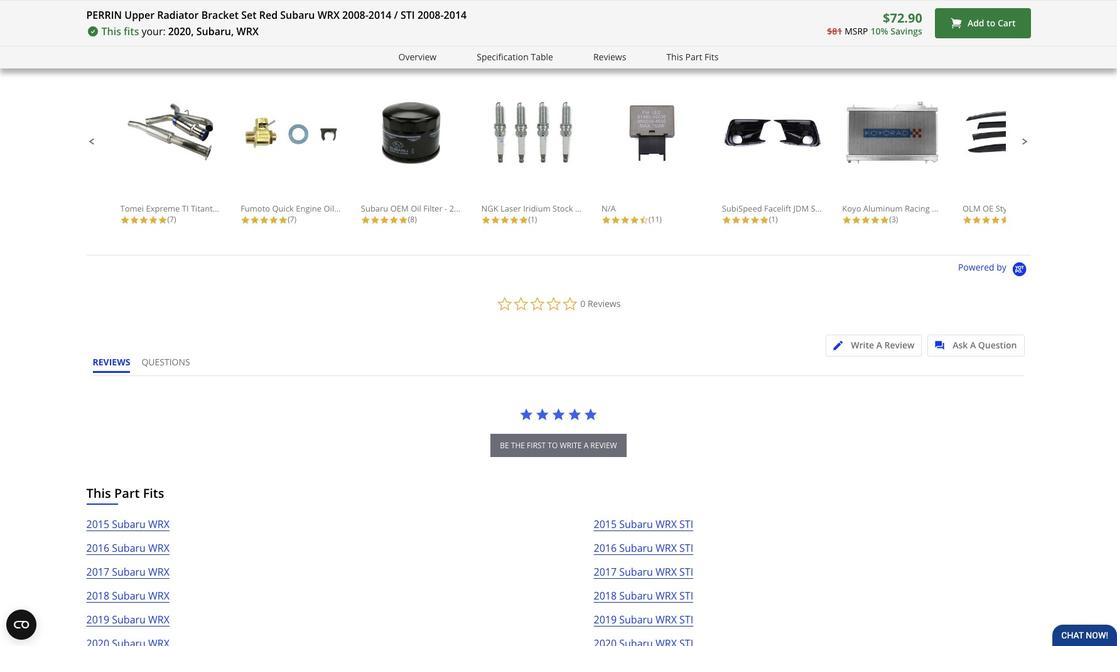 Task type: locate. For each thing, give the bounding box(es) containing it.
subaru down 2016 subaru wrx link
[[112, 565, 146, 579]]

sti up 2016 subaru wrx sti
[[680, 517, 694, 531]]

fits
[[705, 51, 719, 63], [143, 485, 164, 502]]

oil
[[324, 203, 334, 214], [411, 203, 421, 214]]

wrx down 2015 subaru wrx sti link
[[656, 541, 677, 555]]

1 horizontal spatial radiator
[[932, 203, 965, 214]]

2008- right /
[[418, 8, 444, 22]]

2016
[[86, 541, 109, 555], [594, 541, 617, 555]]

- left the oe
[[967, 203, 969, 214]]

oem
[[391, 203, 409, 214]]

0 horizontal spatial oil
[[324, 203, 334, 214]]

n/a link
[[602, 99, 702, 214]]

3 total reviews element
[[843, 214, 943, 225]]

subaru down 2016 subaru wrx sti link
[[620, 565, 653, 579]]

- right filter
[[445, 203, 447, 214]]

wrx for 2016 subaru wrx
[[148, 541, 170, 555]]

...
[[969, 203, 976, 214], [1067, 203, 1074, 214]]

1 2016 from the left
[[86, 541, 109, 555]]

wrx down 2015 subaru wrx link
[[148, 541, 170, 555]]

a
[[877, 339, 882, 351], [970, 339, 976, 351]]

1 horizontal spatial 2015
[[594, 517, 617, 531]]

1 7 total reviews element from the left
[[120, 214, 221, 225]]

star image
[[130, 215, 139, 225], [149, 215, 158, 225], [158, 215, 167, 225], [241, 215, 250, 225], [250, 215, 260, 225], [269, 215, 278, 225], [278, 215, 288, 225], [380, 215, 389, 225], [399, 215, 408, 225], [500, 215, 510, 225], [510, 215, 519, 225], [519, 215, 529, 225], [602, 215, 611, 225], [621, 215, 630, 225], [630, 215, 639, 225], [722, 215, 732, 225], [852, 215, 861, 225], [861, 215, 871, 225], [871, 215, 880, 225], [972, 215, 982, 225], [1001, 215, 1010, 225], [520, 408, 533, 421], [552, 408, 566, 421]]

fumoto
[[241, 203, 270, 214]]

1 vertical spatial to
[[548, 440, 558, 451]]

0 horizontal spatial 7 total reviews element
[[120, 214, 221, 225]]

2 1 total reviews element from the left
[[722, 214, 823, 225]]

rain
[[1016, 203, 1033, 214]]

- for 2015+
[[445, 203, 447, 214]]

1 vertical spatial this part fits
[[86, 485, 164, 502]]

1 vertical spatial fits
[[143, 485, 164, 502]]

1 horizontal spatial (7)
[[288, 214, 297, 225]]

write no frame image
[[834, 341, 849, 350]]

subaru for 2016 subaru wrx
[[112, 541, 146, 555]]

1 (7) from the left
[[167, 214, 176, 225]]

2 (7) from the left
[[288, 214, 297, 225]]

1 horizontal spatial 2014
[[444, 8, 467, 22]]

0 horizontal spatial (7)
[[167, 214, 176, 225]]

0 horizontal spatial 2014
[[369, 8, 392, 22]]

part
[[686, 51, 703, 63], [114, 485, 140, 502]]

- right guards
[[1065, 203, 1067, 214]]

2016 subaru wrx
[[86, 541, 170, 555]]

specification
[[477, 51, 529, 63]]

2 2019 from the left
[[594, 613, 617, 627]]

sti down 2017 subaru wrx sti link
[[680, 589, 694, 603]]

1 horizontal spatial 2016
[[594, 541, 617, 555]]

wrx for 2017 subaru wrx
[[148, 565, 170, 579]]

1 horizontal spatial ...
[[1067, 203, 1074, 214]]

radiator
[[157, 8, 199, 22], [932, 203, 965, 214]]

be the first to write a review button
[[491, 434, 627, 457]]

reviews
[[594, 51, 626, 63], [588, 298, 621, 310]]

(7)
[[167, 214, 176, 225], [288, 214, 297, 225]]

2016 for 2016 subaru wrx
[[86, 541, 109, 555]]

2 a from the left
[[970, 339, 976, 351]]

(7) left ti
[[167, 214, 176, 225]]

wrx right red
[[318, 8, 340, 22]]

0 horizontal spatial ...
[[969, 203, 976, 214]]

1 horizontal spatial a
[[970, 339, 976, 351]]

0 vertical spatial fits
[[705, 51, 719, 63]]

1 horizontal spatial 7 total reviews element
[[241, 214, 341, 225]]

2016 down 2015 subaru wrx sti link
[[594, 541, 617, 555]]

-
[[445, 203, 447, 214], [967, 203, 969, 214], [1065, 203, 1067, 214]]

jdm
[[794, 203, 809, 214]]

quick
[[272, 203, 294, 214]]

oil left drain on the top
[[324, 203, 334, 214]]

1 2008- from the left
[[342, 8, 369, 22]]

7 total reviews element for expreme
[[120, 214, 221, 225]]

0 horizontal spatial (1)
[[529, 214, 537, 225]]

question
[[979, 339, 1017, 351]]

be
[[500, 440, 509, 451]]

subaru down '2018 subaru wrx' link
[[112, 613, 146, 627]]

1 horizontal spatial 1 total reviews element
[[722, 214, 823, 225]]

subaru down 2017 subaru wrx link on the left bottom
[[112, 589, 146, 603]]

wrx for 2018 subaru wrx
[[148, 589, 170, 603]]

subaru down 2017 subaru wrx sti link
[[620, 589, 653, 603]]

tomei
[[120, 203, 144, 214]]

style...
[[811, 203, 836, 214]]

2014 left /
[[369, 8, 392, 22]]

oe
[[983, 203, 994, 214]]

wrx down 2016 subaru wrx link
[[148, 565, 170, 579]]

2017 for 2017 subaru wrx sti
[[594, 565, 617, 579]]

fits
[[124, 24, 139, 38]]

2008- left /
[[342, 8, 369, 22]]

2014 right /
[[444, 8, 467, 22]]

1 (1) from the left
[[529, 214, 537, 225]]

2018 down 2017 subaru wrx sti link
[[594, 589, 617, 603]]

1 vertical spatial part
[[114, 485, 140, 502]]

1 horizontal spatial part
[[686, 51, 703, 63]]

laser
[[501, 203, 521, 214]]

wrx up 2016 subaru wrx sti
[[656, 517, 677, 531]]

subaru for 2018 subaru wrx sti
[[620, 589, 653, 603]]

1 a from the left
[[877, 339, 882, 351]]

subaru for 2017 subaru wrx
[[112, 565, 146, 579]]

1 horizontal spatial to
[[987, 17, 996, 29]]

2016 for 2016 subaru wrx sti
[[594, 541, 617, 555]]

0 vertical spatial part
[[686, 51, 703, 63]]

0 horizontal spatial this part fits
[[86, 485, 164, 502]]

2017 subaru wrx sti
[[594, 565, 694, 579]]

reviews link
[[594, 50, 626, 65]]

(1)
[[529, 214, 537, 225], [769, 214, 778, 225]]

1 horizontal spatial oil
[[411, 203, 421, 214]]

... left the oe
[[969, 203, 976, 214]]

sti down 2015 subaru wrx sti link
[[680, 541, 694, 555]]

the
[[511, 440, 525, 451]]

2 total reviews element
[[963, 214, 1063, 225]]

review
[[591, 440, 617, 451]]

sti right /
[[401, 8, 415, 22]]

2019
[[86, 613, 109, 627], [594, 613, 617, 627]]

a inside dropdown button
[[970, 339, 976, 351]]

(7) for expreme
[[167, 214, 176, 225]]

subaru down 2015 subaru wrx link
[[112, 541, 146, 555]]

2 oil from the left
[[411, 203, 421, 214]]

2 (1) from the left
[[769, 214, 778, 225]]

0 horizontal spatial 2016
[[86, 541, 109, 555]]

tab list containing reviews
[[93, 356, 201, 375]]

subaru down 2018 subaru wrx sti link
[[620, 613, 653, 627]]

to
[[987, 17, 996, 29], [548, 440, 558, 451]]

wrx up '2016 subaru wrx'
[[148, 517, 170, 531]]

subispeed
[[722, 203, 762, 214]]

wrx down 2017 subaru wrx link on the left bottom
[[148, 589, 170, 603]]

2 2018 from the left
[[594, 589, 617, 603]]

2 2017 from the left
[[594, 565, 617, 579]]

(7) right back...
[[288, 214, 297, 225]]

this fits your: 2020, subaru, wrx
[[101, 24, 259, 38]]

koyo aluminum racing radiator -...
[[843, 203, 976, 214]]

2 7 total reviews element from the left
[[241, 214, 341, 225]]

0 horizontal spatial a
[[877, 339, 882, 351]]

0 horizontal spatial 2017
[[86, 565, 109, 579]]

7 total reviews element for quick
[[241, 214, 341, 225]]

1 2018 from the left
[[86, 589, 109, 603]]

valve...
[[359, 203, 386, 214]]

0 horizontal spatial part
[[114, 485, 140, 502]]

1 - from the left
[[445, 203, 447, 214]]

subaru oem oil filter - 2015+ wrx link
[[361, 99, 492, 214]]

0 horizontal spatial 1 total reviews element
[[481, 214, 582, 225]]

1 horizontal spatial fits
[[705, 51, 719, 63]]

11 total reviews element
[[602, 214, 702, 225]]

wrx for 2018 subaru wrx sti
[[656, 589, 677, 603]]

2019 inside 2019 subaru wrx sti link
[[594, 613, 617, 627]]

1 2017 from the left
[[86, 565, 109, 579]]

wrx down 2018 subaru wrx sti link
[[656, 613, 677, 627]]

dialog image
[[935, 341, 951, 350]]

0 horizontal spatial 2018
[[86, 589, 109, 603]]

(11)
[[649, 214, 662, 225]]

subaru
[[280, 8, 315, 22], [361, 203, 388, 214], [112, 517, 146, 531], [620, 517, 653, 531], [112, 541, 146, 555], [620, 541, 653, 555], [112, 565, 146, 579], [620, 565, 653, 579], [112, 589, 146, 603], [620, 589, 653, 603], [112, 613, 146, 627], [620, 613, 653, 627]]

2015
[[86, 517, 109, 531], [594, 517, 617, 531]]

red
[[259, 8, 278, 22]]

0 horizontal spatial 2008-
[[342, 8, 369, 22]]

subaru for 2018 subaru wrx
[[112, 589, 146, 603]]

guards
[[1035, 203, 1063, 214]]

(1) right laser
[[529, 214, 537, 225]]

1 horizontal spatial 2017
[[594, 565, 617, 579]]

oil right 'oem'
[[411, 203, 421, 214]]

titantium
[[191, 203, 227, 214]]

wrx down 2017 subaru wrx sti link
[[656, 589, 677, 603]]

subaru up '2016 subaru wrx'
[[112, 517, 146, 531]]

to right first
[[548, 440, 558, 451]]

add
[[968, 17, 985, 29]]

2015 up 2016 subaru wrx sti
[[594, 517, 617, 531]]

2 - from the left
[[967, 203, 969, 214]]

half star image
[[639, 215, 649, 225]]

1 horizontal spatial -
[[967, 203, 969, 214]]

ngk laser iridium stock heat range... link
[[481, 99, 626, 214]]

(7) for quick
[[288, 214, 297, 225]]

0 horizontal spatial 2019
[[86, 613, 109, 627]]

2018 down 2017 subaru wrx link on the left bottom
[[86, 589, 109, 603]]

subaru up 2016 subaru wrx sti
[[620, 517, 653, 531]]

wrx down '2018 subaru wrx' link
[[148, 613, 170, 627]]

1 2015 from the left
[[86, 517, 109, 531]]

wrx down 2016 subaru wrx sti link
[[656, 565, 677, 579]]

1 total reviews element for facelift
[[722, 214, 823, 225]]

0 horizontal spatial -
[[445, 203, 447, 214]]

star image
[[120, 215, 130, 225], [139, 215, 149, 225], [260, 215, 269, 225], [361, 215, 370, 225], [370, 215, 380, 225], [389, 215, 399, 225], [481, 215, 491, 225], [491, 215, 500, 225], [611, 215, 621, 225], [732, 215, 741, 225], [741, 215, 750, 225], [750, 215, 760, 225], [760, 215, 769, 225], [843, 215, 852, 225], [880, 215, 890, 225], [963, 215, 972, 225], [982, 215, 991, 225], [991, 215, 1001, 225], [536, 408, 550, 421], [568, 408, 582, 421], [584, 408, 598, 421]]

ti
[[182, 203, 189, 214]]

1 horizontal spatial 2018
[[594, 589, 617, 603]]

other
[[86, 36, 122, 54]]

write a review
[[851, 339, 915, 351]]

tab list
[[93, 356, 201, 375]]

2017 down 2016 subaru wrx sti link
[[594, 565, 617, 579]]

filter
[[423, 203, 443, 214]]

1 2019 from the left
[[86, 613, 109, 627]]

2019 subaru wrx link
[[86, 612, 170, 636]]

2008-
[[342, 8, 369, 22], [418, 8, 444, 22]]

1 vertical spatial radiator
[[932, 203, 965, 214]]

a right ask
[[970, 339, 976, 351]]

2017 down 2016 subaru wrx link
[[86, 565, 109, 579]]

subaru right red
[[280, 8, 315, 22]]

facelift
[[764, 203, 792, 214]]

sti down 2018 subaru wrx sti link
[[680, 613, 694, 627]]

other top rated products
[[86, 36, 241, 54]]

wrx
[[318, 8, 340, 22], [237, 24, 259, 38], [475, 203, 492, 214], [148, 517, 170, 531], [656, 517, 677, 531], [148, 541, 170, 555], [656, 541, 677, 555], [148, 565, 170, 579], [656, 565, 677, 579], [148, 589, 170, 603], [656, 589, 677, 603], [148, 613, 170, 627], [656, 613, 677, 627]]

expreme
[[146, 203, 180, 214]]

radiator right racing
[[932, 203, 965, 214]]

1 1 total reviews element from the left
[[481, 214, 582, 225]]

back...
[[245, 203, 269, 214]]

2 2015 from the left
[[594, 517, 617, 531]]

2 ... from the left
[[1067, 203, 1074, 214]]

write
[[560, 440, 582, 451]]

subaru down 2015 subaru wrx sti link
[[620, 541, 653, 555]]

7 total reviews element
[[120, 214, 221, 225], [241, 214, 341, 225]]

... right guards
[[1067, 203, 1074, 214]]

2018 for 2018 subaru wrx sti
[[594, 589, 617, 603]]

1 total reviews element
[[481, 214, 582, 225], [722, 214, 823, 225]]

wrx for 2019 subaru wrx
[[148, 613, 170, 627]]

2014
[[369, 8, 392, 22], [444, 8, 467, 22]]

2 2016 from the left
[[594, 541, 617, 555]]

2019 inside 2019 subaru wrx link
[[86, 613, 109, 627]]

2 vertical spatial this
[[86, 485, 111, 502]]

(1) left jdm
[[769, 214, 778, 225]]

sti down 2016 subaru wrx sti link
[[680, 565, 694, 579]]

0 vertical spatial radiator
[[157, 8, 199, 22]]

radiator up the "this fits your: 2020, subaru, wrx"
[[157, 8, 199, 22]]

1 horizontal spatial this part fits
[[667, 51, 719, 63]]

to right add
[[987, 17, 996, 29]]

sti for 2018 subaru wrx sti
[[680, 589, 694, 603]]

2019 down '2018 subaru wrx' link
[[86, 613, 109, 627]]

open widget image
[[6, 610, 36, 640]]

1 horizontal spatial 2008-
[[418, 8, 444, 22]]

8 total reviews element
[[361, 214, 462, 225]]

2016 down 2015 subaru wrx link
[[86, 541, 109, 555]]

sti
[[401, 8, 415, 22], [680, 517, 694, 531], [680, 541, 694, 555], [680, 565, 694, 579], [680, 589, 694, 603], [680, 613, 694, 627]]

racing
[[905, 203, 930, 214]]

a right write
[[877, 339, 882, 351]]

0 horizontal spatial 2015
[[86, 517, 109, 531]]

1 horizontal spatial 2019
[[594, 613, 617, 627]]

2019 down 2018 subaru wrx sti link
[[594, 613, 617, 627]]

0 horizontal spatial fits
[[143, 485, 164, 502]]

a inside 'dropdown button'
[[877, 339, 882, 351]]

2016 subaru wrx link
[[86, 540, 170, 564]]

wrx for 2017 subaru wrx sti
[[656, 565, 677, 579]]

2 horizontal spatial -
[[1065, 203, 1067, 214]]

2015 up '2016 subaru wrx'
[[86, 517, 109, 531]]

add to cart button
[[935, 8, 1031, 38]]

1 horizontal spatial (1)
[[769, 214, 778, 225]]

0 vertical spatial to
[[987, 17, 996, 29]]

2017
[[86, 565, 109, 579], [594, 565, 617, 579]]



Task type: vqa. For each thing, say whether or not it's contained in the screenshot.


Task type: describe. For each thing, give the bounding box(es) containing it.
a for write
[[877, 339, 882, 351]]

powered by link
[[959, 261, 1031, 277]]

wrx for 2019 subaru wrx sti
[[656, 613, 677, 627]]

0 reviews
[[581, 298, 621, 310]]

2020,
[[168, 24, 194, 38]]

(1) for facelift
[[769, 214, 778, 225]]

2018 subaru wrx sti link
[[594, 588, 694, 612]]

subaru for 2015 subaru wrx
[[112, 517, 146, 531]]

2018 subaru wrx link
[[86, 588, 170, 612]]

write a review button
[[826, 335, 922, 357]]

2015 subaru wrx sti
[[594, 517, 694, 531]]

specification table
[[477, 51, 553, 63]]

wrx for 2015 subaru wrx sti
[[656, 517, 677, 531]]

2019 subaru wrx sti link
[[594, 612, 694, 636]]

wrx down set
[[237, 24, 259, 38]]

sti for 2015 subaru wrx sti
[[680, 517, 694, 531]]

ask
[[953, 339, 968, 351]]

sti for 2016 subaru wrx sti
[[680, 541, 694, 555]]

10%
[[871, 25, 889, 37]]

rated
[[150, 36, 183, 54]]

1 vertical spatial this
[[667, 51, 683, 63]]

2015 subaru wrx link
[[86, 516, 170, 540]]

aluminum
[[864, 203, 903, 214]]

2019 for 2019 subaru wrx
[[86, 613, 109, 627]]

2015 for 2015 subaru wrx sti
[[594, 517, 617, 531]]

2015 subaru wrx sti link
[[594, 516, 694, 540]]

2019 for 2019 subaru wrx sti
[[594, 613, 617, 627]]

wrx right 2015+
[[475, 203, 492, 214]]

heat
[[575, 203, 593, 214]]

subispeed facelift jdm style...
[[722, 203, 836, 214]]

1 ... from the left
[[969, 203, 976, 214]]

overview link
[[399, 50, 437, 65]]

subaru for 2017 subaru wrx sti
[[620, 565, 653, 579]]

style
[[996, 203, 1014, 214]]

your:
[[142, 24, 166, 38]]

0 vertical spatial reviews
[[594, 51, 626, 63]]

1 total reviews element for laser
[[481, 214, 582, 225]]

by
[[997, 261, 1007, 273]]

ngk
[[481, 203, 499, 214]]

olm oe style rain guards -... link
[[963, 99, 1074, 214]]

add to cart
[[968, 17, 1016, 29]]

savings
[[891, 25, 923, 37]]

2019 subaru wrx sti
[[594, 613, 694, 627]]

fumoto quick engine oil drain valve...
[[241, 203, 386, 214]]

subaru for 2019 subaru wrx
[[112, 613, 146, 627]]

questions
[[142, 356, 190, 368]]

olm
[[963, 203, 981, 214]]

2018 for 2018 subaru wrx
[[86, 589, 109, 603]]

wrx for 2015 subaru wrx
[[148, 517, 170, 531]]

$72.90 $81 msrp 10% savings
[[827, 9, 923, 37]]

0 horizontal spatial radiator
[[157, 8, 199, 22]]

2017 subaru wrx link
[[86, 564, 170, 588]]

sti for 2019 subaru wrx sti
[[680, 613, 694, 627]]

subaru for 2016 subaru wrx sti
[[620, 541, 653, 555]]

cart
[[998, 17, 1016, 29]]

subaru left 'oem'
[[361, 203, 388, 214]]

subaru for 2015 subaru wrx sti
[[620, 517, 653, 531]]

stock
[[553, 203, 573, 214]]

subaru for 2019 subaru wrx sti
[[620, 613, 653, 627]]

2018 subaru wrx sti
[[594, 589, 694, 603]]

2 2014 from the left
[[444, 8, 467, 22]]

- for ...
[[967, 203, 969, 214]]

a
[[584, 440, 589, 451]]

this part fits link
[[667, 50, 719, 65]]

powered
[[959, 261, 995, 273]]

wrx for 2016 subaru wrx sti
[[656, 541, 677, 555]]

subispeed facelift jdm style... link
[[722, 99, 836, 214]]

upper
[[125, 8, 155, 22]]

2015 for 2015 subaru wrx
[[86, 517, 109, 531]]

powered by
[[959, 261, 1009, 273]]

koyo
[[843, 203, 861, 214]]

a for ask
[[970, 339, 976, 351]]

tomei expreme ti titantium cat-back...
[[120, 203, 269, 214]]

products
[[186, 36, 241, 54]]

ask a question button
[[928, 335, 1025, 357]]

0 vertical spatial this part fits
[[667, 51, 719, 63]]

review
[[885, 339, 915, 351]]

be the first to write a review
[[500, 440, 617, 451]]

bracket
[[201, 8, 239, 22]]

0 vertical spatial this
[[101, 24, 121, 38]]

$81
[[827, 25, 842, 37]]

2017 subaru wrx sti link
[[594, 564, 694, 588]]

2 2008- from the left
[[418, 8, 444, 22]]

2016 subaru wrx sti link
[[594, 540, 694, 564]]

range...
[[596, 203, 626, 214]]

/
[[394, 8, 398, 22]]

overview
[[399, 51, 437, 63]]

msrp
[[845, 25, 868, 37]]

(8)
[[408, 214, 417, 225]]

iridium
[[523, 203, 551, 214]]

n/a
[[602, 203, 616, 214]]

(1) for laser
[[529, 214, 537, 225]]

subaru,
[[196, 24, 234, 38]]

2015+
[[450, 203, 473, 214]]

reviews
[[93, 356, 130, 368]]

set
[[241, 8, 257, 22]]

$72.90
[[883, 9, 923, 26]]

(2)
[[1010, 214, 1019, 225]]

perrin
[[86, 8, 122, 22]]

drain
[[336, 203, 357, 214]]

write
[[851, 339, 874, 351]]

(3)
[[890, 214, 898, 225]]

fumoto quick engine oil drain valve... link
[[241, 99, 386, 214]]

first
[[527, 440, 546, 451]]

subaru oem oil filter - 2015+ wrx
[[361, 203, 492, 214]]

sti for 2017 subaru wrx sti
[[680, 565, 694, 579]]

0 horizontal spatial to
[[548, 440, 558, 451]]

2019 subaru wrx
[[86, 613, 170, 627]]

1 2014 from the left
[[369, 8, 392, 22]]

koyo aluminum racing radiator -... link
[[843, 99, 976, 214]]

1 vertical spatial reviews
[[588, 298, 621, 310]]

3 - from the left
[[1065, 203, 1067, 214]]

specification table link
[[477, 50, 553, 65]]

2018 subaru wrx
[[86, 589, 170, 603]]

ngk laser iridium stock heat range...
[[481, 203, 626, 214]]

1 oil from the left
[[324, 203, 334, 214]]

2017 for 2017 subaru wrx
[[86, 565, 109, 579]]

table
[[531, 51, 553, 63]]

engine
[[296, 203, 322, 214]]

2015 subaru wrx
[[86, 517, 170, 531]]

perrin upper radiator bracket set red subaru wrx 2008-2014 / sti 2008-2014
[[86, 8, 467, 22]]

cat-
[[230, 203, 245, 214]]



